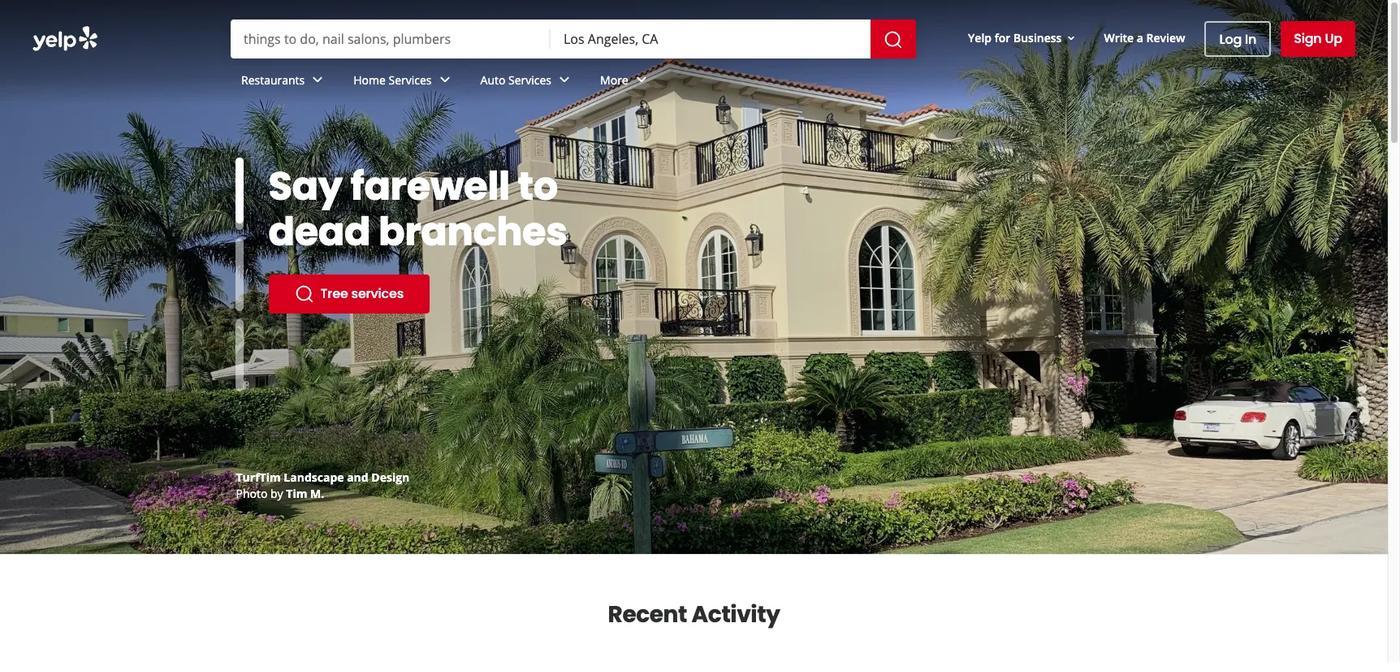 Task type: vqa. For each thing, say whether or not it's contained in the screenshot.
Services for Home Services
yes



Task type: locate. For each thing, give the bounding box(es) containing it.
sign up
[[1294, 29, 1343, 48]]

None field
[[244, 30, 538, 48], [564, 30, 858, 48]]

Find text field
[[244, 30, 538, 48]]

24 chevron down v2 image left the auto at left top
[[435, 70, 455, 90]]

24 chevron down v2 image inside "home services" link
[[435, 70, 455, 90]]

tim m. link
[[286, 486, 324, 501]]

24 chevron down v2 image inside more link
[[632, 70, 651, 90]]

1 services from the left
[[389, 72, 432, 87]]

24 search v2 image
[[294, 284, 314, 304]]

more
[[600, 72, 629, 87]]

tree
[[320, 284, 348, 303]]

auto services link
[[468, 58, 587, 106]]

a
[[1137, 30, 1144, 45]]

16 chevron down v2 image
[[1065, 32, 1078, 45]]

1 24 chevron down v2 image from the left
[[308, 70, 328, 90]]

1 horizontal spatial none field
[[564, 30, 858, 48]]

1 horizontal spatial 24 chevron down v2 image
[[435, 70, 455, 90]]

2 services from the left
[[509, 72, 552, 87]]

24 chevron down v2 image right the restaurants
[[308, 70, 328, 90]]

activity
[[692, 599, 780, 630]]

24 chevron down v2 image for auto services
[[555, 70, 574, 90]]

0 horizontal spatial 24 chevron down v2 image
[[555, 70, 574, 90]]

business categories element
[[228, 58, 1356, 106]]

search image
[[884, 30, 903, 49]]

explore banner section banner
[[0, 0, 1388, 554]]

0 horizontal spatial none field
[[244, 30, 538, 48]]

services for auto services
[[509, 72, 552, 87]]

services for home services
[[389, 72, 432, 87]]

yelp for business
[[968, 30, 1062, 45]]

1 24 chevron down v2 image from the left
[[555, 70, 574, 90]]

1 horizontal spatial services
[[509, 72, 552, 87]]

0 horizontal spatial services
[[389, 72, 432, 87]]

2 24 chevron down v2 image from the left
[[435, 70, 455, 90]]

in
[[1245, 30, 1257, 48]]

branches
[[379, 205, 568, 259]]

1 horizontal spatial 24 chevron down v2 image
[[632, 70, 651, 90]]

m.
[[310, 486, 324, 501]]

to
[[518, 159, 558, 214]]

services right the auto at left top
[[509, 72, 552, 87]]

farewell
[[351, 159, 510, 214]]

tree services link
[[268, 275, 430, 314]]

None search field
[[0, 0, 1388, 106], [231, 19, 920, 58], [0, 0, 1388, 106], [231, 19, 920, 58]]

tim
[[286, 486, 307, 501]]

log in link
[[1205, 21, 1272, 57]]

24 chevron down v2 image inside restaurants link
[[308, 70, 328, 90]]

for
[[995, 30, 1011, 45]]

0 horizontal spatial 24 chevron down v2 image
[[308, 70, 328, 90]]

auto services
[[481, 72, 552, 87]]

recent activity
[[608, 599, 780, 630]]

1 none field from the left
[[244, 30, 538, 48]]

24 chevron down v2 image
[[555, 70, 574, 90], [632, 70, 651, 90]]

2 24 chevron down v2 image from the left
[[632, 70, 651, 90]]

home services link
[[341, 58, 468, 106]]

home services
[[354, 72, 432, 87]]

24 chevron down v2 image
[[308, 70, 328, 90], [435, 70, 455, 90]]

24 chevron down v2 image right auto services
[[555, 70, 574, 90]]

Near text field
[[564, 30, 858, 48]]

write a review
[[1104, 30, 1186, 45]]

24 chevron down v2 image inside auto services link
[[555, 70, 574, 90]]

restaurants
[[241, 72, 305, 87]]

24 chevron down v2 image right more
[[632, 70, 651, 90]]

2 none field from the left
[[564, 30, 858, 48]]

24 chevron down v2 image for more
[[632, 70, 651, 90]]

services right "home"
[[389, 72, 432, 87]]

services
[[389, 72, 432, 87], [509, 72, 552, 87]]



Task type: describe. For each thing, give the bounding box(es) containing it.
24 chevron down v2 image for restaurants
[[308, 70, 328, 90]]

turftim landscape and design link
[[236, 470, 410, 485]]

select slide image
[[235, 154, 243, 226]]

dead
[[268, 205, 371, 259]]

yelp for business button
[[962, 23, 1085, 52]]

sign up link
[[1281, 21, 1356, 57]]

turftim landscape and design photo by tim m.
[[236, 470, 410, 501]]

say farewell to dead branches
[[268, 159, 568, 259]]

yelp
[[968, 30, 992, 45]]

recent
[[608, 599, 687, 630]]

tree services
[[320, 284, 404, 303]]

restaurants link
[[228, 58, 341, 106]]

more link
[[587, 58, 664, 106]]

write a review link
[[1098, 23, 1192, 52]]

design
[[372, 470, 410, 485]]

turftim
[[236, 470, 281, 485]]

by
[[271, 486, 283, 501]]

up
[[1325, 29, 1343, 48]]

home
[[354, 72, 386, 87]]

auto
[[481, 72, 506, 87]]

none field find
[[244, 30, 538, 48]]

services
[[351, 284, 404, 303]]

business
[[1014, 30, 1062, 45]]

none field near
[[564, 30, 858, 48]]

photo
[[236, 486, 268, 501]]

landscape
[[284, 470, 344, 485]]

log
[[1220, 30, 1242, 48]]

say
[[268, 159, 343, 214]]

write
[[1104, 30, 1134, 45]]

review
[[1147, 30, 1186, 45]]

and
[[347, 470, 369, 485]]

24 chevron down v2 image for home services
[[435, 70, 455, 90]]

log in
[[1220, 30, 1257, 48]]

sign
[[1294, 29, 1322, 48]]



